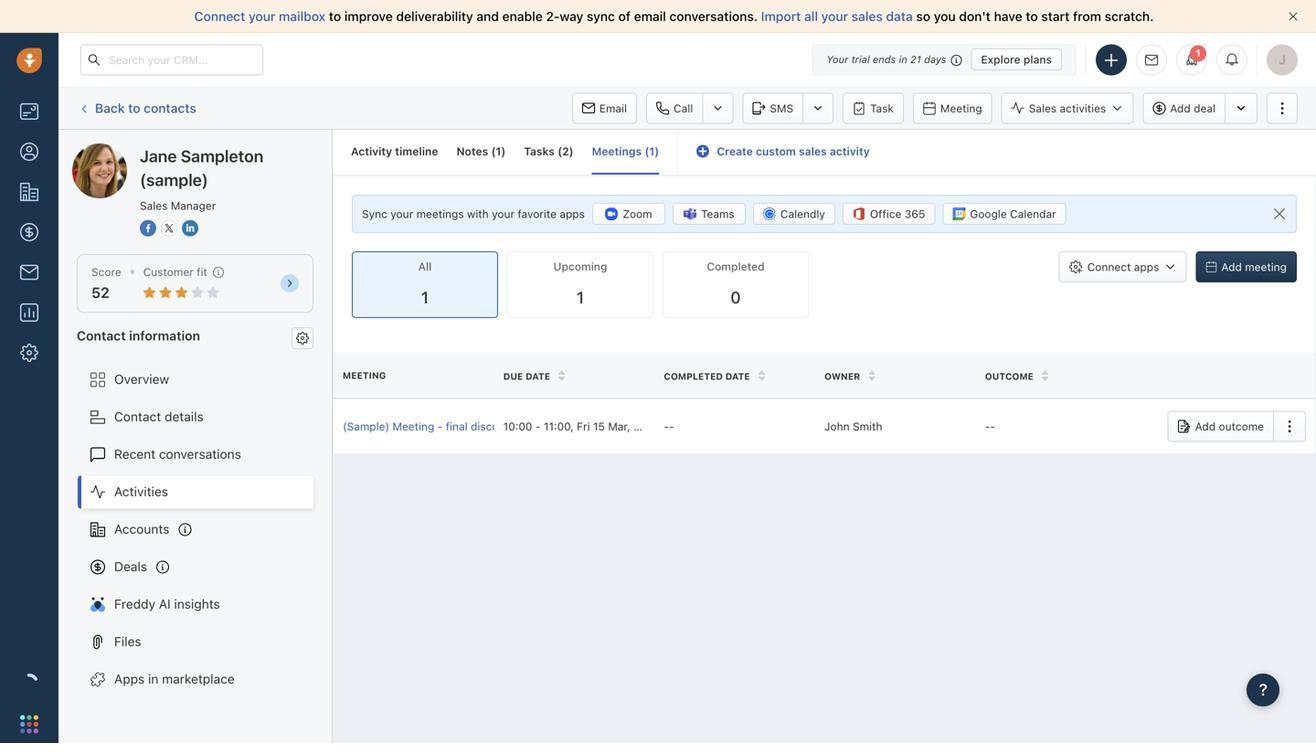 Task type: describe. For each thing, give the bounding box(es) containing it.
connect for connect your mailbox to improve deliverability and enable 2-way sync of email conversations. import all your sales data so you don't have to start from scratch.
[[194, 9, 245, 24]]

the
[[561, 420, 578, 433]]

your
[[827, 53, 849, 65]]

final
[[446, 420, 468, 433]]

send email image
[[1146, 54, 1158, 66]]

date for due date
[[526, 371, 550, 382]]

date for completed date
[[726, 371, 750, 382]]

back to contacts link
[[77, 94, 197, 123]]

Search your CRM... text field
[[80, 44, 263, 75]]

add outcome
[[1196, 420, 1265, 433]]

connect your mailbox link
[[194, 9, 329, 24]]

completed for completed date
[[664, 371, 723, 382]]

add outcome button
[[1168, 411, 1274, 442]]

information
[[129, 328, 200, 343]]

contacts
[[144, 100, 196, 115]]

conversations.
[[670, 9, 758, 24]]

365
[[905, 208, 926, 220]]

apps
[[114, 672, 145, 687]]

don't
[[959, 9, 991, 24]]

3 - from the left
[[664, 420, 669, 433]]

sync
[[362, 208, 388, 220]]

deals
[[114, 559, 147, 574]]

deal inside button
[[1194, 102, 1216, 115]]

office 365 button
[[843, 203, 936, 225]]

add for add meeting
[[1222, 261, 1242, 274]]

( for tasks
[[558, 145, 562, 158]]

1 right notes
[[496, 145, 501, 158]]

sms
[[770, 102, 794, 115]]

2-
[[546, 9, 560, 24]]

from
[[1073, 9, 1102, 24]]

import all your sales data link
[[761, 9, 917, 24]]

favorite
[[518, 208, 557, 220]]

apps in marketplace
[[114, 672, 235, 687]]

2024
[[634, 420, 661, 433]]

email button
[[572, 93, 637, 124]]

email
[[634, 9, 666, 24]]

deliverability
[[396, 9, 473, 24]]

1 vertical spatial sales
[[799, 145, 827, 158]]

email
[[600, 102, 627, 115]]

fit
[[197, 266, 207, 278]]

files
[[114, 634, 141, 649]]

connect for connect apps
[[1088, 261, 1131, 274]]

10:00
[[504, 420, 533, 433]]

( for notes
[[491, 145, 496, 158]]

your right all at the right top of page
[[822, 9, 849, 24]]

) for tasks ( 2 )
[[569, 145, 574, 158]]

meeting inside meeting button
[[941, 102, 983, 115]]

add deal
[[1171, 102, 1216, 115]]

meeting inside '(sample) meeting - final discussion about the deal' link
[[393, 420, 435, 433]]

zoom button
[[592, 203, 666, 225]]

scratch.
[[1105, 9, 1154, 24]]

freshworks switcher image
[[20, 715, 38, 734]]

sync your meetings with your favorite apps
[[362, 208, 585, 220]]

overview
[[114, 372, 169, 387]]

about
[[529, 420, 558, 433]]

contact details
[[114, 409, 204, 424]]

--
[[985, 420, 996, 433]]

explore plans link
[[971, 48, 1062, 70]]

(sample) meeting - final discussion about the deal link
[[343, 419, 603, 434]]

start
[[1042, 9, 1070, 24]]

ends
[[873, 53, 896, 65]]

office
[[870, 208, 902, 220]]

0 horizontal spatial in
[[148, 672, 159, 687]]

add meeting
[[1222, 261, 1287, 274]]

1 vertical spatial apps
[[1135, 261, 1160, 274]]

sales for sales manager
[[140, 199, 168, 212]]

tasks ( 2 )
[[524, 145, 574, 158]]

insights
[[174, 597, 220, 612]]

your trial ends in 21 days
[[827, 53, 947, 65]]

mailbox
[[279, 9, 326, 24]]

improve
[[345, 9, 393, 24]]

import
[[761, 9, 801, 24]]

upcoming
[[554, 260, 608, 273]]

freddy
[[114, 597, 155, 612]]

sync
[[587, 9, 615, 24]]

meeting
[[1246, 261, 1287, 274]]

so
[[917, 9, 931, 24]]

1 down upcoming
[[577, 288, 584, 307]]

score 52
[[91, 266, 121, 301]]

sales manager
[[140, 199, 216, 212]]

) for meetings ( 1 )
[[655, 145, 659, 158]]

mar,
[[608, 420, 631, 433]]

freddy ai insights
[[114, 597, 220, 612]]

0 vertical spatial (sample)
[[207, 143, 259, 158]]

close image
[[1289, 12, 1298, 21]]

way
[[560, 9, 584, 24]]

1 horizontal spatial in
[[899, 53, 908, 65]]

meetings ( 1 )
[[592, 145, 659, 158]]

custom
[[756, 145, 796, 158]]

15
[[593, 420, 605, 433]]

connect your mailbox to improve deliverability and enable 2-way sync of email conversations. import all your sales data so you don't have to start from scratch.
[[194, 9, 1154, 24]]

sales activities
[[1029, 102, 1107, 115]]

trial
[[852, 53, 870, 65]]

52 button
[[91, 284, 110, 301]]

create custom sales activity
[[717, 145, 870, 158]]

( for meetings
[[645, 145, 649, 158]]

explore plans
[[981, 53, 1052, 66]]

meeting button
[[913, 93, 993, 124]]



Task type: vqa. For each thing, say whether or not it's contained in the screenshot.
the Deals & Pipelines Manage your products, services, & sales processes to the bottom
no



Task type: locate. For each thing, give the bounding box(es) containing it.
1 horizontal spatial sales
[[1029, 102, 1057, 115]]

contact
[[77, 328, 126, 343], [114, 409, 161, 424]]

call button
[[646, 93, 703, 124]]

sales activities button
[[1002, 93, 1143, 124], [1002, 93, 1134, 124]]

recent
[[114, 447, 156, 462]]

google calendar button
[[943, 203, 1067, 225]]

deal
[[1194, 102, 1216, 115], [581, 420, 603, 433]]

jane sampleton (sample) down contacts
[[109, 143, 259, 158]]

2 horizontal spatial (
[[645, 145, 649, 158]]

3 ) from the left
[[655, 145, 659, 158]]

1 vertical spatial connect
[[1088, 261, 1131, 274]]

task
[[871, 102, 894, 115]]

contact for contact details
[[114, 409, 161, 424]]

sales left activities at the top of page
[[1029, 102, 1057, 115]]

) right meetings
[[655, 145, 659, 158]]

accounts
[[114, 522, 170, 537]]

0 vertical spatial meeting
[[941, 102, 983, 115]]

0 vertical spatial sales
[[1029, 102, 1057, 115]]

2 - from the left
[[536, 420, 541, 433]]

discussion
[[471, 420, 526, 433]]

sampleton
[[140, 143, 204, 158], [181, 146, 264, 166]]

add left outcome
[[1196, 420, 1216, 433]]

0 vertical spatial in
[[899, 53, 908, 65]]

task button
[[843, 93, 904, 124]]

0
[[731, 288, 741, 307]]

1 horizontal spatial (
[[558, 145, 562, 158]]

1 horizontal spatial )
[[569, 145, 574, 158]]

activity timeline
[[351, 145, 438, 158]]

meetings
[[417, 208, 464, 220]]

calendar
[[1010, 208, 1057, 220]]

john
[[825, 420, 850, 433]]

back
[[95, 100, 125, 115]]

(sample) up the sales manager
[[140, 170, 208, 190]]

2
[[562, 145, 569, 158]]

date down the 0
[[726, 371, 750, 382]]

activity
[[351, 145, 392, 158]]

teams
[[701, 208, 735, 220]]

john smith
[[825, 420, 883, 433]]

score
[[91, 266, 121, 278]]

smith
[[853, 420, 883, 433]]

plans
[[1024, 53, 1052, 66]]

1 right meetings
[[649, 145, 655, 158]]

with
[[467, 208, 489, 220]]

your left the mailbox
[[249, 9, 276, 24]]

recent conversations
[[114, 447, 241, 462]]

your right with at top left
[[492, 208, 515, 220]]

( right meetings
[[645, 145, 649, 158]]

calendly button
[[753, 203, 836, 225]]

sampleton down contacts
[[140, 143, 204, 158]]

jane sampleton (sample)
[[109, 143, 259, 158], [140, 146, 264, 190]]

due date
[[504, 371, 550, 382]]

jane sampleton (sample) up manager
[[140, 146, 264, 190]]

( right the tasks
[[558, 145, 562, 158]]

(
[[491, 145, 496, 158], [558, 145, 562, 158], [645, 145, 649, 158]]

(sample) up manager
[[207, 143, 259, 158]]

1 right the send email icon
[[1196, 48, 1202, 59]]

tasks
[[524, 145, 555, 158]]

customer fit
[[143, 266, 207, 278]]

1 horizontal spatial deal
[[1194, 102, 1216, 115]]

in left 21
[[899, 53, 908, 65]]

0 horizontal spatial to
[[128, 100, 140, 115]]

1 horizontal spatial add
[[1196, 420, 1216, 433]]

1 horizontal spatial meeting
[[393, 420, 435, 433]]

1 vertical spatial in
[[148, 672, 159, 687]]

21
[[911, 53, 922, 65]]

1 date from the left
[[526, 371, 550, 382]]

2 horizontal spatial add
[[1222, 261, 1242, 274]]

apps
[[560, 208, 585, 220], [1135, 261, 1160, 274]]

completed
[[707, 260, 765, 273], [664, 371, 723, 382]]

1 down all
[[421, 288, 429, 307]]

0 horizontal spatial deal
[[581, 420, 603, 433]]

0 vertical spatial contact
[[77, 328, 126, 343]]

0 vertical spatial deal
[[1194, 102, 1216, 115]]

outcome
[[1219, 420, 1265, 433]]

(sample)
[[207, 143, 259, 158], [140, 170, 208, 190]]

2 vertical spatial add
[[1196, 420, 1216, 433]]

6 - from the left
[[991, 420, 996, 433]]

add for add outcome
[[1196, 420, 1216, 433]]

0 horizontal spatial date
[[526, 371, 550, 382]]

0 vertical spatial connect
[[194, 9, 245, 24]]

notes
[[457, 145, 489, 158]]

1 vertical spatial contact
[[114, 409, 161, 424]]

data
[[886, 9, 913, 24]]

add left meeting
[[1222, 261, 1242, 274]]

0 vertical spatial sales
[[852, 9, 883, 24]]

back to contacts
[[95, 100, 196, 115]]

2 horizontal spatial meeting
[[941, 102, 983, 115]]

jane down contacts
[[140, 146, 177, 166]]

0 horizontal spatial add
[[1171, 102, 1191, 115]]

1 vertical spatial sales
[[140, 199, 168, 212]]

activities
[[1060, 102, 1107, 115]]

due
[[504, 371, 523, 382]]

contact for contact information
[[77, 328, 126, 343]]

meeting down days
[[941, 102, 983, 115]]

0 vertical spatial completed
[[707, 260, 765, 273]]

3 ( from the left
[[645, 145, 649, 158]]

google calendar
[[970, 208, 1057, 220]]

jane down back to contacts link
[[109, 143, 137, 158]]

1 - from the left
[[438, 420, 443, 433]]

contact up recent
[[114, 409, 161, 424]]

1 vertical spatial (sample)
[[140, 170, 208, 190]]

2 ( from the left
[[558, 145, 562, 158]]

of
[[619, 9, 631, 24]]

create custom sales activity link
[[697, 145, 870, 158]]

0 vertical spatial add
[[1171, 102, 1191, 115]]

timeline
[[395, 145, 438, 158]]

0 horizontal spatial sales
[[799, 145, 827, 158]]

1 horizontal spatial connect
[[1088, 261, 1131, 274]]

4 - from the left
[[669, 420, 675, 433]]

1 horizontal spatial sales
[[852, 9, 883, 24]]

teams button
[[673, 203, 746, 225]]

5 - from the left
[[985, 420, 991, 433]]

sales left data
[[852, 9, 883, 24]]

activity
[[830, 145, 870, 158]]

google
[[970, 208, 1007, 220]]

) right the tasks
[[569, 145, 574, 158]]

1 ) from the left
[[501, 145, 506, 158]]

to right back
[[128, 100, 140, 115]]

sales left manager
[[140, 199, 168, 212]]

connect
[[194, 9, 245, 24], [1088, 261, 1131, 274]]

0 horizontal spatial meeting
[[343, 370, 386, 381]]

1 horizontal spatial to
[[329, 9, 341, 24]]

(sample) meeting - final discussion about the deal
[[343, 420, 603, 433]]

deal down 1 link
[[1194, 102, 1216, 115]]

completed date
[[664, 371, 750, 382]]

1 link
[[1177, 44, 1208, 75]]

mng settings image
[[296, 332, 309, 345]]

all
[[418, 260, 432, 273]]

calendly
[[781, 208, 826, 220]]

sms button
[[743, 93, 803, 124]]

1 horizontal spatial date
[[726, 371, 750, 382]]

meeting left "final"
[[393, 420, 435, 433]]

add
[[1171, 102, 1191, 115], [1222, 261, 1242, 274], [1196, 420, 1216, 433]]

) right notes
[[501, 145, 506, 158]]

enable
[[503, 9, 543, 24]]

details
[[165, 409, 204, 424]]

2 horizontal spatial to
[[1026, 9, 1038, 24]]

0 horizontal spatial (
[[491, 145, 496, 158]]

fri
[[577, 420, 590, 433]]

office 365
[[870, 208, 926, 220]]

to right the mailbox
[[329, 9, 341, 24]]

1 horizontal spatial apps
[[1135, 261, 1160, 274]]

date right due
[[526, 371, 550, 382]]

0 horizontal spatial apps
[[560, 208, 585, 220]]

1 vertical spatial completed
[[664, 371, 723, 382]]

0 horizontal spatial connect
[[194, 9, 245, 24]]

2 ) from the left
[[569, 145, 574, 158]]

deal right the at the left of page
[[581, 420, 603, 433]]

0 vertical spatial apps
[[560, 208, 585, 220]]

1 vertical spatial deal
[[581, 420, 603, 433]]

) for notes ( 1 )
[[501, 145, 506, 158]]

( right notes
[[491, 145, 496, 158]]

sampleton up manager
[[181, 146, 264, 166]]

to left start
[[1026, 9, 1038, 24]]

1 horizontal spatial jane
[[140, 146, 177, 166]]

1 vertical spatial add
[[1222, 261, 1242, 274]]

sales left activity
[[799, 145, 827, 158]]

completed for completed
[[707, 260, 765, 273]]

0 horizontal spatial )
[[501, 145, 506, 158]]

1 ( from the left
[[491, 145, 496, 158]]

contact down 52
[[77, 328, 126, 343]]

manager
[[171, 199, 216, 212]]

ai
[[159, 597, 171, 612]]

add for add deal
[[1171, 102, 1191, 115]]

meetings
[[592, 145, 642, 158]]

call
[[674, 102, 693, 115]]

2 date from the left
[[726, 371, 750, 382]]

in right apps
[[148, 672, 159, 687]]

2 horizontal spatial )
[[655, 145, 659, 158]]

add meeting button
[[1196, 252, 1297, 283]]

add down 1 link
[[1171, 102, 1191, 115]]

sales for sales activities
[[1029, 102, 1057, 115]]

meeting up (sample)
[[343, 370, 386, 381]]

outcome
[[985, 371, 1034, 382]]

0 horizontal spatial jane
[[109, 143, 137, 158]]

your right 'sync'
[[391, 208, 413, 220]]

connect apps button
[[1059, 252, 1187, 283], [1059, 252, 1187, 283]]

2 vertical spatial meeting
[[393, 420, 435, 433]]

1 vertical spatial meeting
[[343, 370, 386, 381]]

0 horizontal spatial sales
[[140, 199, 168, 212]]



